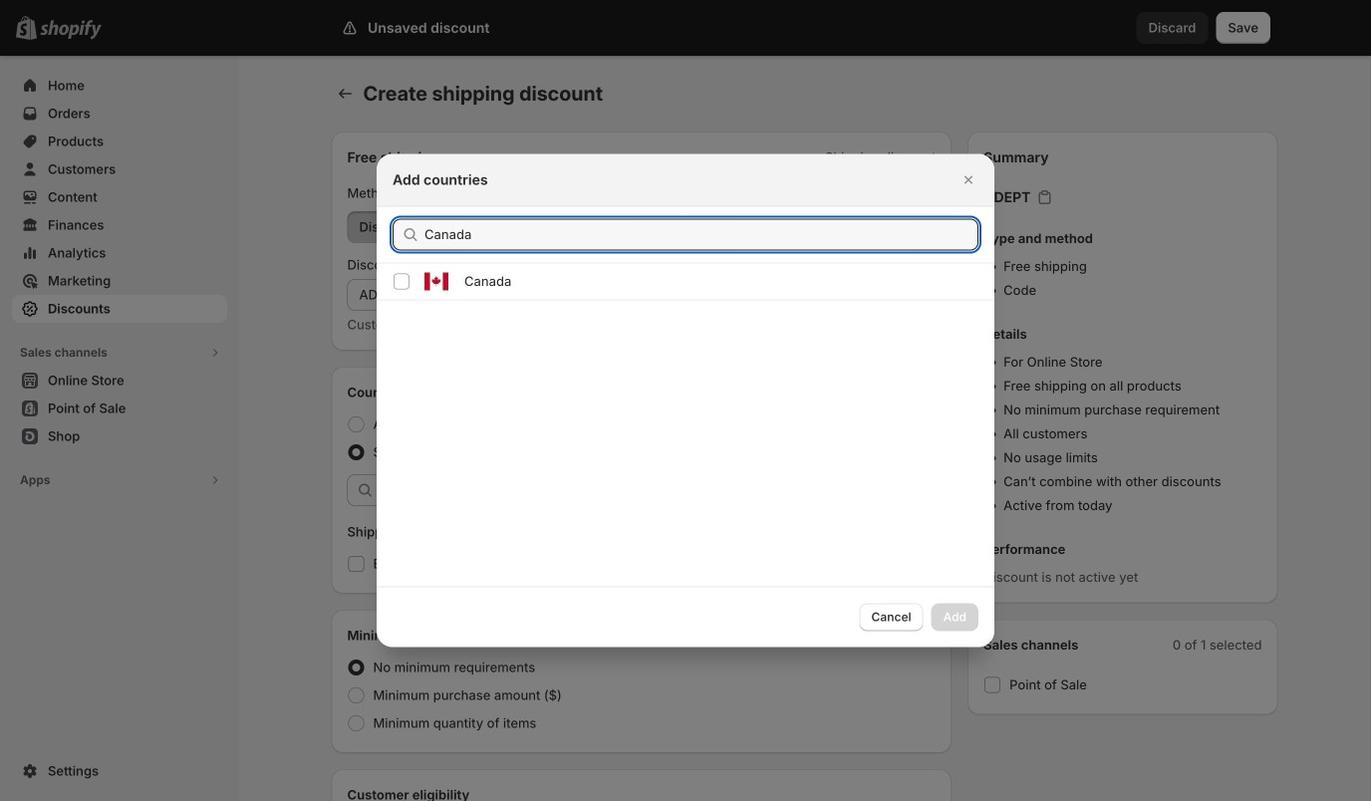 Task type: vqa. For each thing, say whether or not it's contained in the screenshot.
Search collections text box
no



Task type: locate. For each thing, give the bounding box(es) containing it.
Search countries text field
[[425, 219, 979, 251]]

dialog
[[0, 154, 1372, 647]]

shopify image
[[40, 20, 102, 40]]



